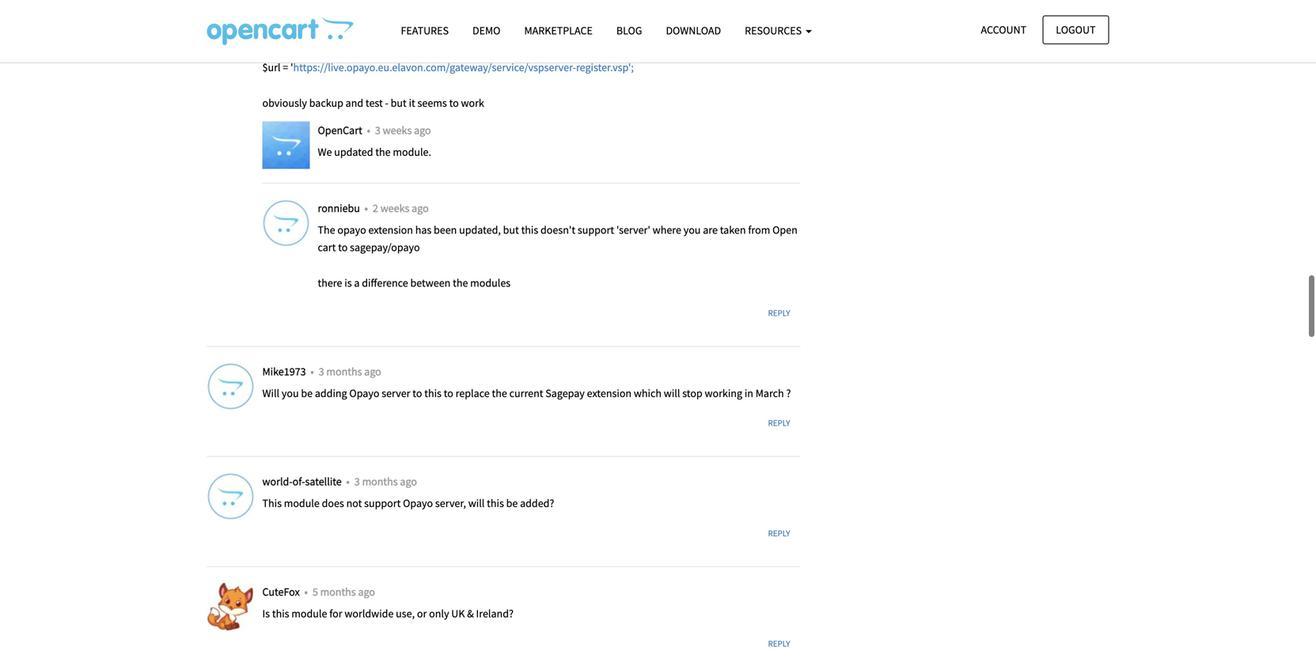 Task type: locate. For each thing, give the bounding box(es) containing it.
for
[[329, 607, 342, 621]]

register.vsp';
[[576, 60, 634, 74]]

2 vertical spatial 3
[[354, 475, 360, 489]]

but right updated,
[[503, 223, 519, 237]]

you inside the opayo extension has been updated, but this doesn't support 'server' where you are taken from open cart to sagepay/opayo
[[684, 223, 701, 237]]

0 horizontal spatial 3
[[319, 364, 324, 379]]

0 vertical spatial module
[[284, 496, 320, 511]]

0 vertical spatial 3 months ago
[[319, 364, 381, 379]]

months for worldwide
[[320, 585, 356, 599]]

the left current
[[492, 386, 507, 400]]

'
[[291, 60, 293, 74]]

0 horizontal spatial be
[[301, 386, 313, 400]]

3 up not on the left of page
[[354, 475, 360, 489]]

1 vertical spatial support
[[364, 496, 401, 511]]

is this module for worldwide use, or only uk & ireland?
[[262, 607, 514, 621]]

server
[[382, 386, 410, 400]]

0 vertical spatial extension
[[368, 223, 413, 237]]

months for support
[[362, 475, 398, 489]]

1 horizontal spatial it
[[409, 96, 415, 110]]

1 vertical spatial opayo
[[403, 496, 433, 511]]

you left are
[[684, 223, 701, 237]]

2 reply from the top
[[768, 418, 790, 429]]

work
[[461, 96, 484, 110]]

opayo left "server," at the left bottom of page
[[403, 496, 433, 511]]

you
[[684, 223, 701, 237], [282, 386, 299, 400]]

change it to:-
[[262, 25, 324, 39]]

this left doesn't
[[521, 223, 538, 237]]

0 horizontal spatial you
[[282, 386, 299, 400]]

resources
[[745, 23, 804, 38]]

months up adding
[[326, 364, 362, 379]]

we
[[318, 145, 332, 159]]

1 horizontal spatial you
[[684, 223, 701, 237]]

this
[[262, 496, 282, 511]]

extension up sagepay/opayo
[[368, 223, 413, 237]]

this right server
[[424, 386, 442, 400]]

open
[[773, 223, 798, 237]]

it left seems
[[409, 96, 415, 110]]

you right will
[[282, 386, 299, 400]]

1 vertical spatial module
[[292, 607, 327, 621]]

1 vertical spatial will
[[468, 496, 485, 511]]

2
[[373, 201, 378, 215]]

it
[[300, 25, 306, 39], [409, 96, 415, 110]]

1 vertical spatial extension
[[587, 386, 632, 400]]

will right "server," at the left bottom of page
[[468, 496, 485, 511]]

3 reply from the top
[[768, 528, 790, 539]]

added?
[[520, 496, 554, 511]]

opencart - opayo uk & ireland (formerly sage pay) image
[[207, 17, 353, 45]]

of-
[[293, 475, 305, 489]]

account
[[981, 23, 1027, 37]]

months up for
[[320, 585, 356, 599]]

3 months ago up this module does not support opayo server, will this be added?
[[354, 475, 417, 489]]

to inside the opayo extension has been updated, but this doesn't support 'server' where you are taken from open cart to sagepay/opayo
[[338, 240, 348, 255]]

1 vertical spatial 3
[[319, 364, 324, 379]]

0 vertical spatial support
[[578, 223, 614, 237]]

weeks right the 2
[[380, 201, 410, 215]]

1 vertical spatial 3 months ago
[[354, 475, 417, 489]]

0 vertical spatial be
[[301, 386, 313, 400]]

reply button for will you be adding opayo server to this to replace the current sagepay extension which will stop working in march ?
[[758, 412, 801, 435]]

ronniebu image
[[262, 199, 310, 247]]

3 reply button from the top
[[758, 522, 801, 545]]

3 for mike1973
[[319, 364, 324, 379]]

but inside the opayo extension has been updated, but this doesn't support 'server' where you are taken from open cart to sagepay/opayo
[[503, 223, 519, 237]]

there is a difference between the modules
[[318, 276, 511, 290]]

demo
[[473, 23, 501, 38]]

weeks
[[383, 123, 412, 137], [380, 201, 410, 215]]

months
[[326, 364, 362, 379], [362, 475, 398, 489], [320, 585, 356, 599]]

1 vertical spatial it
[[409, 96, 415, 110]]

1 horizontal spatial but
[[503, 223, 519, 237]]

is
[[262, 607, 270, 621]]

opayo left server
[[349, 386, 379, 400]]

opayo
[[337, 223, 366, 237]]

to:-
[[308, 25, 324, 39]]

1 horizontal spatial the
[[453, 276, 468, 290]]

2 vertical spatial months
[[320, 585, 356, 599]]

0 horizontal spatial opayo
[[349, 386, 379, 400]]

1 horizontal spatial be
[[506, 496, 518, 511]]

0 vertical spatial it
[[300, 25, 306, 39]]

module down 5
[[292, 607, 327, 621]]

-
[[385, 96, 389, 110]]

1 vertical spatial months
[[362, 475, 398, 489]]

working
[[705, 386, 742, 400]]

but right -
[[391, 96, 407, 110]]

2 vertical spatial the
[[492, 386, 507, 400]]

ago
[[414, 123, 431, 137], [412, 201, 429, 215], [364, 364, 381, 379], [400, 475, 417, 489], [358, 585, 375, 599]]

will
[[664, 386, 680, 400], [468, 496, 485, 511]]

resources link
[[733, 17, 824, 44]]

uk
[[451, 607, 465, 621]]

or
[[417, 607, 427, 621]]

0 horizontal spatial support
[[364, 496, 401, 511]]

1 horizontal spatial support
[[578, 223, 614, 237]]

months up this module does not support opayo server, will this be added?
[[362, 475, 398, 489]]

to left the replace
[[444, 386, 453, 400]]

4 reply button from the top
[[758, 633, 801, 655]]

extension left which
[[587, 386, 632, 400]]

2 horizontal spatial the
[[492, 386, 507, 400]]

3 months ago for opayo
[[319, 364, 381, 379]]

ireland?
[[476, 607, 514, 621]]

only
[[429, 607, 449, 621]]

weeks up module.
[[383, 123, 412, 137]]

reply button
[[758, 302, 801, 324], [758, 412, 801, 435], [758, 522, 801, 545], [758, 633, 801, 655]]

0 horizontal spatial but
[[391, 96, 407, 110]]

be
[[301, 386, 313, 400], [506, 496, 518, 511]]

extension inside the opayo extension has been updated, but this doesn't support 'server' where you are taken from open cart to sagepay/opayo
[[368, 223, 413, 237]]

3 months ago for support
[[354, 475, 417, 489]]

will left stop
[[664, 386, 680, 400]]

updated
[[334, 145, 373, 159]]

0 vertical spatial 3
[[375, 123, 381, 137]]

module down world-of-satellite
[[284, 496, 320, 511]]

1 vertical spatial but
[[503, 223, 519, 237]]

support left 'server'
[[578, 223, 614, 237]]

doesn't
[[541, 223, 575, 237]]

sagepay
[[546, 386, 585, 400]]

https://live.opayo.eu.elavon.com/gateway/service/vspserver-register.vsp'; link
[[293, 60, 634, 74]]

be left added?
[[506, 496, 518, 511]]

to right cart
[[338, 240, 348, 255]]

reply for is this module for worldwide use, or only uk & ireland?
[[768, 638, 790, 649]]

there
[[318, 276, 342, 290]]

cutefox
[[262, 585, 302, 599]]

ago for has
[[412, 201, 429, 215]]

1 horizontal spatial 3
[[354, 475, 360, 489]]

not
[[346, 496, 362, 511]]

download link
[[654, 17, 733, 44]]

where
[[653, 223, 681, 237]]

extension
[[368, 223, 413, 237], [587, 386, 632, 400]]

this
[[521, 223, 538, 237], [424, 386, 442, 400], [487, 496, 504, 511], [272, 607, 289, 621]]

1 horizontal spatial extension
[[587, 386, 632, 400]]

3 for opencart
[[375, 123, 381, 137]]

0 vertical spatial opayo
[[349, 386, 379, 400]]

but
[[391, 96, 407, 110], [503, 223, 519, 237]]

module
[[284, 496, 320, 511], [292, 607, 327, 621]]

3 up we updated the module.
[[375, 123, 381, 137]]

3 months ago up adding
[[319, 364, 381, 379]]

it left to:-
[[300, 25, 306, 39]]

0 vertical spatial but
[[391, 96, 407, 110]]

opencart
[[318, 123, 365, 137]]

the left module.
[[375, 145, 391, 159]]

1 vertical spatial the
[[453, 276, 468, 290]]

opayo
[[349, 386, 379, 400], [403, 496, 433, 511]]

1 vertical spatial weeks
[[380, 201, 410, 215]]

support
[[578, 223, 614, 237], [364, 496, 401, 511]]

support right not on the left of page
[[364, 496, 401, 511]]

the right between at top left
[[453, 276, 468, 290]]

2 reply button from the top
[[758, 412, 801, 435]]

between
[[410, 276, 451, 290]]

mike1973 image
[[207, 363, 254, 410]]

be left adding
[[301, 386, 313, 400]]

1 horizontal spatial opayo
[[403, 496, 433, 511]]

features
[[401, 23, 449, 38]]

0 vertical spatial you
[[684, 223, 701, 237]]

adding
[[315, 386, 347, 400]]

3 up adding
[[319, 364, 324, 379]]

0 vertical spatial weeks
[[383, 123, 412, 137]]

0 vertical spatial the
[[375, 145, 391, 159]]

1 horizontal spatial will
[[664, 386, 680, 400]]

opencart image
[[262, 122, 310, 169]]

4 reply from the top
[[768, 638, 790, 649]]

2 horizontal spatial 3
[[375, 123, 381, 137]]

0 vertical spatial months
[[326, 364, 362, 379]]

'server'
[[616, 223, 651, 237]]

this inside the opayo extension has been updated, but this doesn't support 'server' where you are taken from open cart to sagepay/opayo
[[521, 223, 538, 237]]

we updated the module.
[[318, 145, 431, 159]]

0 horizontal spatial extension
[[368, 223, 413, 237]]



Task type: vqa. For each thing, say whether or not it's contained in the screenshot.


Task type: describe. For each thing, give the bounding box(es) containing it.
this module does not support opayo server, will this be added?
[[262, 496, 554, 511]]

5
[[313, 585, 318, 599]]

ago for adding
[[364, 364, 381, 379]]

server,
[[435, 496, 466, 511]]

obviously backup and test - but it seems to work
[[262, 96, 484, 110]]

1 reply button from the top
[[758, 302, 801, 324]]

the opayo extension has been updated, but this doesn't support 'server' where you are taken from open cart to sagepay/opayo
[[318, 223, 798, 255]]

https://live.opayo.eu.elavon.com/gateway/service/vspserver-
[[293, 60, 576, 74]]

$url = ' https://live.opayo.eu.elavon.com/gateway/service/vspserver-register.vsp';
[[262, 60, 634, 74]]

sagepay/opayo
[[350, 240, 420, 255]]

will
[[262, 386, 279, 400]]

$url
[[262, 60, 281, 74]]

marketplace link
[[512, 17, 605, 44]]

blog
[[616, 23, 642, 38]]

this right the 'is'
[[272, 607, 289, 621]]

will you be adding opayo server to this to replace the current sagepay extension which will stop working in march ?
[[262, 386, 791, 400]]

change
[[262, 25, 297, 39]]

updated,
[[459, 223, 501, 237]]

months for opayo
[[326, 364, 362, 379]]

difference
[[362, 276, 408, 290]]

reply button for this module does not support opayo server, will this be added?
[[758, 522, 801, 545]]

reply button for is this module for worldwide use, or only uk & ireland?
[[758, 633, 801, 655]]

to right server
[[413, 386, 422, 400]]

support inside the opayo extension has been updated, but this doesn't support 'server' where you are taken from open cart to sagepay/opayo
[[578, 223, 614, 237]]

3 for world-of-satellite
[[354, 475, 360, 489]]

cart
[[318, 240, 336, 255]]

march
[[756, 386, 784, 400]]

from
[[748, 223, 770, 237]]

has
[[415, 223, 432, 237]]

weeks for 3
[[383, 123, 412, 137]]

are
[[703, 223, 718, 237]]

module.
[[393, 145, 431, 159]]

current
[[509, 386, 543, 400]]

world of satellite image
[[207, 473, 254, 521]]

reply for this module does not support opayo server, will this be added?
[[768, 528, 790, 539]]

seems
[[418, 96, 447, 110]]

stop
[[682, 386, 703, 400]]

world-
[[262, 475, 293, 489]]

logout
[[1056, 23, 1096, 37]]

ago for module.
[[414, 123, 431, 137]]

satellite
[[305, 475, 342, 489]]

does
[[322, 496, 344, 511]]

2 weeks ago
[[373, 201, 429, 215]]

cutefox image
[[207, 583, 254, 631]]

1 vertical spatial be
[[506, 496, 518, 511]]

mike1973
[[262, 364, 308, 379]]

download
[[666, 23, 721, 38]]

test
[[366, 96, 383, 110]]

worldwide
[[345, 607, 394, 621]]

blog link
[[605, 17, 654, 44]]

which
[[634, 386, 662, 400]]

0 horizontal spatial it
[[300, 25, 306, 39]]

demo link
[[461, 17, 512, 44]]

use,
[[396, 607, 415, 621]]

1 vertical spatial you
[[282, 386, 299, 400]]

3 weeks ago
[[375, 123, 431, 137]]

obviously
[[262, 96, 307, 110]]

ago for not
[[400, 475, 417, 489]]

0 vertical spatial will
[[664, 386, 680, 400]]

backup
[[309, 96, 343, 110]]

a
[[354, 276, 360, 290]]

5 months ago
[[313, 585, 375, 599]]

and
[[346, 96, 363, 110]]

&
[[467, 607, 474, 621]]

taken
[[720, 223, 746, 237]]

to left work
[[449, 96, 459, 110]]

?
[[786, 386, 791, 400]]

=
[[283, 60, 288, 74]]

ago for for
[[358, 585, 375, 599]]

0 horizontal spatial will
[[468, 496, 485, 511]]

the
[[318, 223, 335, 237]]

modules
[[470, 276, 511, 290]]

world-of-satellite
[[262, 475, 344, 489]]

ronniebu
[[318, 201, 362, 215]]

replace
[[456, 386, 490, 400]]

this left added?
[[487, 496, 504, 511]]

0 horizontal spatial the
[[375, 145, 391, 159]]

reply for will you be adding opayo server to this to replace the current sagepay extension which will stop working in march ?
[[768, 418, 790, 429]]

marketplace
[[524, 23, 593, 38]]

is
[[345, 276, 352, 290]]

account link
[[968, 15, 1040, 44]]

in
[[745, 386, 753, 400]]

1 reply from the top
[[768, 307, 790, 319]]

been
[[434, 223, 457, 237]]

weeks for 2
[[380, 201, 410, 215]]

logout link
[[1043, 15, 1109, 44]]

features link
[[389, 17, 461, 44]]



